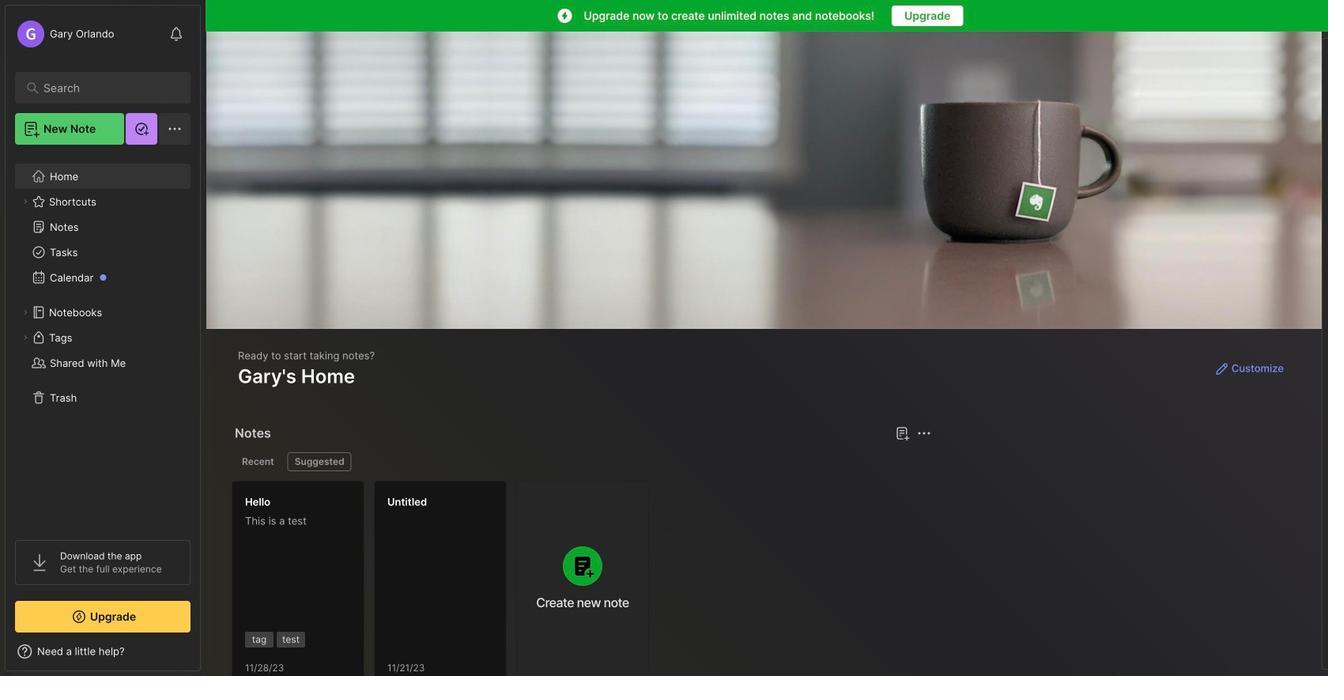 Task type: describe. For each thing, give the bounding box(es) containing it.
Account field
[[15, 18, 114, 50]]

expand notebooks image
[[21, 308, 30, 317]]



Task type: vqa. For each thing, say whether or not it's contained in the screenshot.
Tab to the right
yes



Task type: locate. For each thing, give the bounding box(es) containing it.
More actions field
[[913, 422, 935, 444]]

1 horizontal spatial tab
[[288, 452, 352, 471]]

None search field
[[43, 78, 170, 97]]

tab
[[235, 452, 281, 471], [288, 452, 352, 471]]

1 tab from the left
[[235, 452, 281, 471]]

tree
[[6, 154, 200, 526]]

0 horizontal spatial tab
[[235, 452, 281, 471]]

none search field inside main element
[[43, 78, 170, 97]]

2 tab from the left
[[288, 452, 352, 471]]

row group
[[232, 481, 659, 676]]

WHAT'S NEW field
[[6, 639, 200, 664]]

click to collapse image
[[200, 647, 212, 666]]

main element
[[0, 0, 206, 676]]

Search text field
[[43, 81, 170, 96]]

expand tags image
[[21, 333, 30, 342]]

tab list
[[235, 452, 929, 471]]

more actions image
[[915, 424, 934, 443]]

tree inside main element
[[6, 154, 200, 526]]



